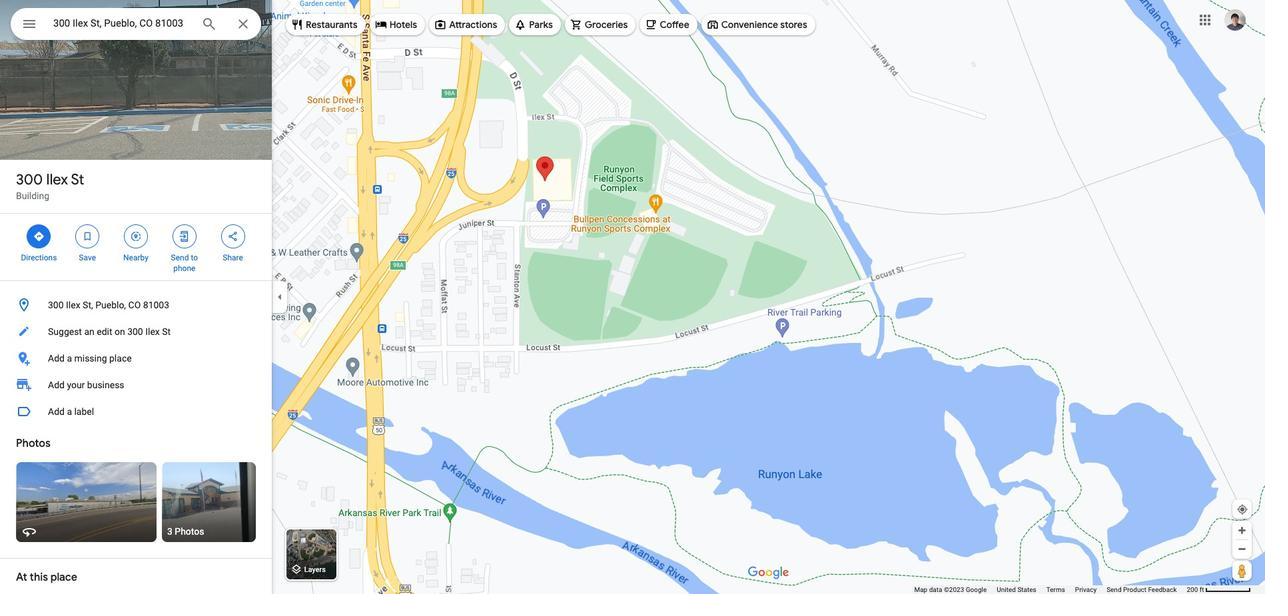 Task type: locate. For each thing, give the bounding box(es) containing it.

[[21, 15, 37, 33]]

0 vertical spatial send
[[171, 253, 189, 263]]

st down "81003"
[[162, 327, 171, 337]]

hotels button
[[370, 9, 425, 41]]

on
[[115, 327, 125, 337]]

add inside add your business link
[[48, 380, 65, 391]]

add down suggest
[[48, 353, 65, 364]]

privacy button
[[1076, 586, 1097, 595]]

send product feedback
[[1107, 587, 1177, 594]]

add inside add a label button
[[48, 407, 65, 417]]

1 vertical spatial st
[[162, 327, 171, 337]]

attractions button
[[429, 9, 505, 41]]

groceries button
[[565, 9, 636, 41]]

place
[[109, 353, 132, 364], [51, 571, 77, 585]]

convenience
[[722, 19, 779, 31]]

send
[[171, 253, 189, 263], [1107, 587, 1122, 594]]

ilex down "81003"
[[145, 327, 160, 337]]

1 vertical spatial 300
[[48, 300, 64, 311]]

0 horizontal spatial send
[[171, 253, 189, 263]]

coffee button
[[640, 9, 698, 41]]

ilex
[[46, 171, 68, 189], [66, 300, 80, 311], [145, 327, 160, 337]]

an
[[84, 327, 94, 337]]

edit
[[97, 327, 112, 337]]

add left your
[[48, 380, 65, 391]]

1 horizontal spatial st
[[162, 327, 171, 337]]

2 vertical spatial 300
[[127, 327, 143, 337]]

0 vertical spatial place
[[109, 353, 132, 364]]

81003
[[143, 300, 169, 311]]

300 ilex st, pueblo, co 81003
[[48, 300, 169, 311]]

1 vertical spatial add
[[48, 380, 65, 391]]

300 up suggest
[[48, 300, 64, 311]]

0 vertical spatial a
[[67, 353, 72, 364]]

united states
[[997, 587, 1037, 594]]

1 horizontal spatial 300
[[48, 300, 64, 311]]

1 vertical spatial send
[[1107, 587, 1122, 594]]

google account: nolan park  
(nolan.park@adept.ai) image
[[1225, 9, 1246, 30]]

privacy
[[1076, 587, 1097, 594]]

add
[[48, 353, 65, 364], [48, 380, 65, 391], [48, 407, 65, 417]]

300 inside 300 ilex st, pueblo, co 81003 button
[[48, 300, 64, 311]]

add for add a label
[[48, 407, 65, 417]]

0 vertical spatial 300
[[16, 171, 43, 189]]

convenience stores button
[[702, 9, 816, 41]]

1 horizontal spatial send
[[1107, 587, 1122, 594]]

300 ilex st main content
[[0, 0, 272, 595]]


[[178, 229, 190, 244]]

1 vertical spatial ilex
[[66, 300, 80, 311]]

300 for st,
[[48, 300, 64, 311]]

3
[[167, 527, 173, 537]]

place inside "button"
[[109, 353, 132, 364]]

photos down add a label
[[16, 437, 50, 451]]

add inside add a missing place "button"
[[48, 353, 65, 364]]

missing
[[74, 353, 107, 364]]

show your location image
[[1237, 504, 1249, 516]]

0 vertical spatial ilex
[[46, 171, 68, 189]]

label
[[74, 407, 94, 417]]

a inside button
[[67, 407, 72, 417]]

terms
[[1047, 587, 1066, 594]]

ilex inside 300 ilex st building
[[46, 171, 68, 189]]

footer
[[915, 586, 1187, 595]]

suggest an edit on 300 ilex st
[[48, 327, 171, 337]]

st up 
[[71, 171, 84, 189]]

add a label
[[48, 407, 94, 417]]

2 horizontal spatial 300
[[127, 327, 143, 337]]

3 photos
[[167, 527, 204, 537]]

1 add from the top
[[48, 353, 65, 364]]

a
[[67, 353, 72, 364], [67, 407, 72, 417]]

300 ilex st, pueblo, co 81003 button
[[0, 292, 272, 319]]

send inside button
[[1107, 587, 1122, 594]]

add left label
[[48, 407, 65, 417]]


[[33, 229, 45, 244]]

300
[[16, 171, 43, 189], [48, 300, 64, 311], [127, 327, 143, 337]]

0 horizontal spatial place
[[51, 571, 77, 585]]

300 up building
[[16, 171, 43, 189]]

united states button
[[997, 586, 1037, 595]]

1 vertical spatial a
[[67, 407, 72, 417]]

pueblo,
[[95, 300, 126, 311]]

ilex left st,
[[66, 300, 80, 311]]

suggest
[[48, 327, 82, 337]]

a inside "button"
[[67, 353, 72, 364]]

suggest an edit on 300 ilex st button
[[0, 319, 272, 345]]

footer containing map data ©2023 google
[[915, 586, 1187, 595]]

a left missing
[[67, 353, 72, 364]]

2 a from the top
[[67, 407, 72, 417]]

google
[[966, 587, 987, 594]]

photos
[[16, 437, 50, 451], [175, 527, 204, 537]]

photos right 3
[[175, 527, 204, 537]]

0 vertical spatial st
[[71, 171, 84, 189]]

3 add from the top
[[48, 407, 65, 417]]

ilex for st
[[46, 171, 68, 189]]

2 add from the top
[[48, 380, 65, 391]]

at this place
[[16, 571, 77, 585]]

300 right on
[[127, 327, 143, 337]]

200 ft button
[[1187, 587, 1252, 594]]

st inside 300 ilex st building
[[71, 171, 84, 189]]

restaurants
[[306, 19, 358, 31]]

show street view coverage image
[[1233, 561, 1252, 581]]

©2023
[[944, 587, 965, 594]]

coffee
[[660, 19, 690, 31]]

 button
[[11, 8, 48, 43]]

None field
[[53, 15, 191, 31]]

place right this
[[51, 571, 77, 585]]

2 vertical spatial ilex
[[145, 327, 160, 337]]

200 ft
[[1187, 587, 1205, 594]]

0 vertical spatial photos
[[16, 437, 50, 451]]

add your business
[[48, 380, 124, 391]]

send inside send to phone
[[171, 253, 189, 263]]

a left label
[[67, 407, 72, 417]]

ilex up building
[[46, 171, 68, 189]]

a for label
[[67, 407, 72, 417]]

1 a from the top
[[67, 353, 72, 364]]

send left product
[[1107, 587, 1122, 594]]

place down on
[[109, 353, 132, 364]]

this
[[30, 571, 48, 585]]

st,
[[83, 300, 93, 311]]


[[227, 229, 239, 244]]

collapse side panel image
[[273, 290, 287, 305]]

2 vertical spatial add
[[48, 407, 65, 417]]

1 horizontal spatial photos
[[175, 527, 204, 537]]

1 horizontal spatial place
[[109, 353, 132, 364]]

st
[[71, 171, 84, 189], [162, 327, 171, 337]]

300 inside 300 ilex st building
[[16, 171, 43, 189]]

terms button
[[1047, 586, 1066, 595]]

0 vertical spatial add
[[48, 353, 65, 364]]

send up phone
[[171, 253, 189, 263]]

zoom in image
[[1238, 526, 1248, 536]]

1 vertical spatial photos
[[175, 527, 204, 537]]

parks button
[[509, 9, 561, 41]]

states
[[1018, 587, 1037, 594]]

add a missing place button
[[0, 345, 272, 372]]

your
[[67, 380, 85, 391]]

0 horizontal spatial st
[[71, 171, 84, 189]]

0 horizontal spatial 300
[[16, 171, 43, 189]]

1 vertical spatial place
[[51, 571, 77, 585]]

share
[[223, 253, 243, 263]]



Task type: describe. For each thing, give the bounding box(es) containing it.
zoom out image
[[1238, 545, 1248, 555]]

stores
[[781, 19, 808, 31]]

send product feedback button
[[1107, 586, 1177, 595]]

actions for 300 ilex st region
[[0, 214, 272, 281]]

photos inside button
[[175, 527, 204, 537]]

300 ilex st building
[[16, 171, 84, 201]]

restaurants button
[[286, 9, 366, 41]]

add a missing place
[[48, 353, 132, 364]]

google maps element
[[0, 0, 1266, 595]]

add your business link
[[0, 372, 272, 399]]

map data ©2023 google
[[915, 587, 987, 594]]

send for send product feedback
[[1107, 587, 1122, 594]]

co
[[128, 300, 141, 311]]

add for add a missing place
[[48, 353, 65, 364]]

attractions
[[449, 19, 497, 31]]

feedback
[[1149, 587, 1177, 594]]

none field inside 300 ilex st, pueblo, co 81003 field
[[53, 15, 191, 31]]

3 photos button
[[162, 463, 256, 543]]

 search field
[[11, 8, 261, 43]]

300 inside 'suggest an edit on 300 ilex st' button
[[127, 327, 143, 337]]

save
[[79, 253, 96, 263]]

st inside 'suggest an edit on 300 ilex st' button
[[162, 327, 171, 337]]

add for add your business
[[48, 380, 65, 391]]

product
[[1124, 587, 1147, 594]]

300 Ilex St, Pueblo, CO 81003 field
[[11, 8, 261, 40]]

send for send to phone
[[171, 253, 189, 263]]

layers
[[304, 566, 326, 575]]

0 horizontal spatial photos
[[16, 437, 50, 451]]

to
[[191, 253, 198, 263]]

footer inside google maps element
[[915, 586, 1187, 595]]

convenience stores
[[722, 19, 808, 31]]


[[81, 229, 93, 244]]

data
[[930, 587, 943, 594]]

at
[[16, 571, 27, 585]]

300 for st
[[16, 171, 43, 189]]

phone
[[173, 264, 196, 273]]

ft
[[1200, 587, 1205, 594]]


[[130, 229, 142, 244]]

groceries
[[585, 19, 628, 31]]

add a label button
[[0, 399, 272, 425]]

directions
[[21, 253, 57, 263]]

parks
[[529, 19, 553, 31]]

a for missing
[[67, 353, 72, 364]]

business
[[87, 380, 124, 391]]

send to phone
[[171, 253, 198, 273]]

map
[[915, 587, 928, 594]]

building
[[16, 191, 49, 201]]

ilex for st,
[[66, 300, 80, 311]]

united
[[997, 587, 1016, 594]]

hotels
[[390, 19, 417, 31]]

200
[[1187, 587, 1199, 594]]

nearby
[[123, 253, 149, 263]]



Task type: vqa. For each thing, say whether or not it's contained in the screenshot.
left place
yes



